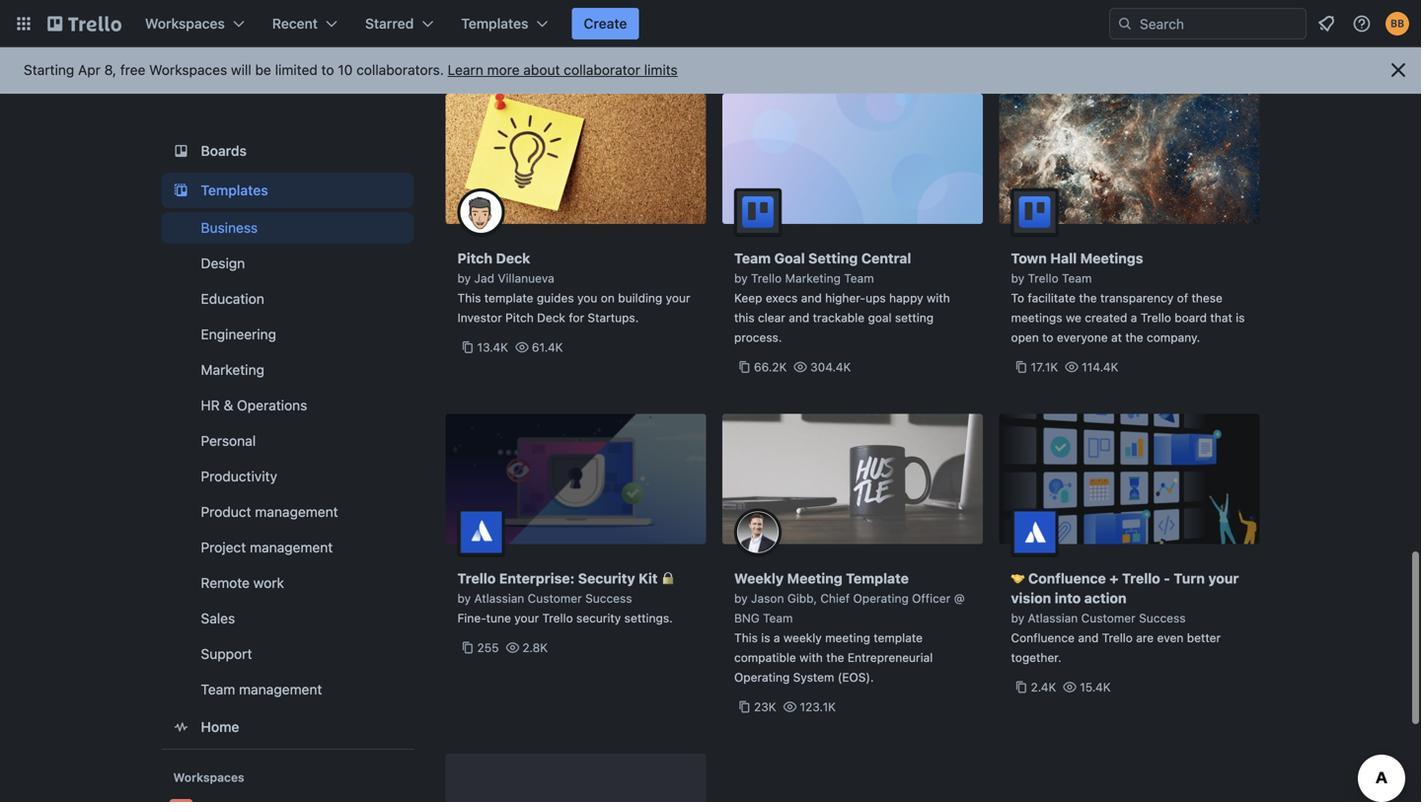 Task type: describe. For each thing, give the bounding box(es) containing it.
and inside "🤝 confluence + trello - turn your vision into action by atlassian customer success confluence and trello are even better together."
[[1078, 631, 1099, 645]]

support
[[201, 646, 252, 662]]

business
[[201, 220, 258, 236]]

255
[[477, 641, 499, 655]]

happy
[[890, 291, 924, 305]]

this inside the pitch deck by jad villanueva this template guides you on building your investor pitch deck for startups.
[[458, 291, 481, 305]]

jason
[[751, 592, 784, 606]]

by inside "🤝 confluence + trello - turn your vision into action by atlassian customer success confluence and trello are even better together."
[[1011, 612, 1025, 625]]

these
[[1192, 291, 1223, 305]]

trello up facilitate
[[1028, 272, 1059, 285]]

weekly
[[784, 631, 822, 645]]

to inside town hall meetings by trello team to facilitate the transparency of these meetings we created a trello board that is open to everyone at the company.
[[1043, 331, 1054, 345]]

home
[[201, 719, 239, 736]]

hr & operations link
[[161, 390, 414, 422]]

jad
[[474, 272, 495, 285]]

0 notifications image
[[1315, 12, 1339, 36]]

productivity link
[[161, 461, 414, 493]]

of
[[1177, 291, 1189, 305]]

management for team management
[[239, 682, 322, 698]]

tune
[[486, 612, 511, 625]]

limited
[[275, 62, 318, 78]]

trello marketing team image
[[735, 189, 782, 236]]

+
[[1110, 571, 1119, 587]]

starting apr 8, free workspaces will be limited to 10 collaborators. learn more about collaborator limits
[[24, 62, 678, 78]]

remote work
[[201, 575, 284, 591]]

transparency
[[1101, 291, 1174, 305]]

13.4k
[[477, 341, 508, 354]]

by inside weekly meeting template by jason gibb, chief operating officer @ bng team this is a weekly meeting template compatible with the entrepreneurial operating system (eos).
[[735, 592, 748, 606]]

remote work link
[[161, 568, 414, 599]]

building
[[618, 291, 663, 305]]

goal
[[775, 250, 805, 267]]

goal
[[868, 311, 892, 325]]

2.8k
[[523, 641, 548, 655]]

board
[[1175, 311, 1207, 325]]

with inside weekly meeting template by jason gibb, chief operating officer @ bng team this is a weekly meeting template compatible with the entrepreneurial operating system (eos).
[[800, 651, 823, 665]]

by inside team goal setting central by trello marketing team keep execs and higher-ups happy with this clear and trackable goal setting process.
[[735, 272, 748, 285]]

trackable
[[813, 311, 865, 325]]

about
[[524, 62, 560, 78]]

success inside "🤝 confluence + trello - turn your vision into action by atlassian customer success confluence and trello are even better together."
[[1139, 612, 1186, 625]]

with inside team goal setting central by trello marketing team keep execs and higher-ups happy with this clear and trackable goal setting process.
[[927, 291, 950, 305]]

🤝 confluence + trello - turn your vision into action by atlassian customer success confluence and trello are even better together.
[[1011, 571, 1239, 665]]

open information menu image
[[1353, 14, 1372, 34]]

product
[[201, 504, 251, 520]]

compatible
[[735, 651, 797, 665]]

setting
[[809, 250, 858, 267]]

this
[[735, 311, 755, 325]]

10
[[338, 62, 353, 78]]

0 horizontal spatial templates
[[201, 182, 268, 198]]

collaborator
[[564, 62, 641, 78]]

town hall meetings by trello team to facilitate the transparency of these meetings we created a trello board that is open to everyone at the company.
[[1011, 250, 1245, 345]]

setting
[[895, 311, 934, 325]]

by inside town hall meetings by trello team to facilitate the transparency of these meetings we created a trello board that is open to everyone at the company.
[[1011, 272, 1025, 285]]

template inside the pitch deck by jad villanueva this template guides you on building your investor pitch deck for startups.
[[485, 291, 534, 305]]

home link
[[161, 710, 414, 745]]

304.4k
[[811, 360, 851, 374]]

(eos).
[[838, 671, 874, 685]]

startups.
[[588, 311, 639, 325]]

back to home image
[[47, 8, 121, 39]]

15.4k
[[1080, 681, 1111, 695]]

company.
[[1147, 331, 1201, 345]]

we
[[1066, 311, 1082, 325]]

sales
[[201, 611, 235, 627]]

weekly
[[735, 571, 784, 587]]

villanueva
[[498, 272, 555, 285]]

your for 🔒
[[515, 612, 539, 625]]

turn
[[1174, 571, 1205, 587]]

team inside team management link
[[201, 682, 235, 698]]

0 vertical spatial deck
[[496, 250, 531, 267]]

security
[[578, 571, 635, 587]]

town
[[1011, 250, 1047, 267]]

1 vertical spatial workspaces
[[149, 62, 227, 78]]

project management link
[[161, 532, 414, 564]]

work
[[253, 575, 284, 591]]

template inside weekly meeting template by jason gibb, chief operating officer @ bng team this is a weekly meeting template compatible with the entrepreneurial operating system (eos).
[[874, 631, 923, 645]]

pitch deck by jad villanueva this template guides you on building your investor pitch deck for startups.
[[458, 250, 691, 325]]

gibb,
[[788, 592, 817, 606]]

template
[[846, 571, 909, 587]]

2 vertical spatial workspaces
[[173, 771, 245, 785]]

better
[[1187, 631, 1221, 645]]

meeting
[[787, 571, 843, 587]]

0 horizontal spatial operating
[[735, 671, 790, 685]]

to
[[1011, 291, 1025, 305]]

bob builder (bobbuilder40) image
[[1386, 12, 1410, 36]]

hr
[[201, 397, 220, 414]]

learn more about collaborator limits link
[[448, 62, 678, 78]]

system
[[793, 671, 835, 685]]

board image
[[169, 139, 193, 163]]

guides
[[537, 291, 574, 305]]

clear
[[758, 311, 786, 325]]

on
[[601, 291, 615, 305]]

at
[[1112, 331, 1122, 345]]

templates inside 'popup button'
[[461, 15, 529, 32]]

team management
[[201, 682, 322, 698]]

marketing inside team goal setting central by trello marketing team keep execs and higher-ups happy with this clear and trackable goal setting process.
[[785, 272, 841, 285]]

recent button
[[261, 8, 350, 39]]

entrepreneurial
[[848, 651, 933, 665]]

engineering
[[201, 326, 276, 343]]

a inside weekly meeting template by jason gibb, chief operating officer @ bng team this is a weekly meeting template compatible with the entrepreneurial operating system (eos).
[[774, 631, 780, 645]]



Task type: locate. For each thing, give the bounding box(es) containing it.
this inside weekly meeting template by jason gibb, chief operating officer @ bng team this is a weekly meeting template compatible with the entrepreneurial operating system (eos).
[[735, 631, 758, 645]]

1 vertical spatial customer
[[1082, 612, 1136, 625]]

boards link
[[161, 133, 414, 169]]

by inside the pitch deck by jad villanueva this template guides you on building your investor pitch deck for startups.
[[458, 272, 471, 285]]

primary element
[[0, 0, 1422, 47]]

team down hall
[[1062, 272, 1092, 285]]

0 horizontal spatial to
[[321, 62, 334, 78]]

by up bng
[[735, 592, 748, 606]]

0 vertical spatial and
[[801, 291, 822, 305]]

deck down guides
[[537, 311, 566, 325]]

support link
[[161, 639, 414, 670]]

trello up 2.8k at the bottom left of page
[[543, 612, 573, 625]]

a inside town hall meetings by trello team to facilitate the transparency of these meetings we created a trello board that is open to everyone at the company.
[[1131, 311, 1138, 325]]

customer inside trello enterprise: security kit 🔒 by atlassian customer success fine-tune your trello security settings.
[[528, 592, 582, 606]]

workspaces down workspaces dropdown button
[[149, 62, 227, 78]]

success up even
[[1139, 612, 1186, 625]]

facilitate
[[1028, 291, 1076, 305]]

starred button
[[353, 8, 446, 39]]

process.
[[735, 331, 782, 345]]

2.4k
[[1031, 681, 1057, 695]]

bng
[[735, 612, 760, 625]]

your right tune
[[515, 612, 539, 625]]

trello up fine-
[[458, 571, 496, 587]]

1 vertical spatial the
[[1126, 331, 1144, 345]]

1 vertical spatial and
[[789, 311, 810, 325]]

your for villanueva
[[666, 291, 691, 305]]

1 horizontal spatial to
[[1043, 331, 1054, 345]]

to left 10
[[321, 62, 334, 78]]

workspaces button
[[133, 8, 257, 39]]

0 horizontal spatial the
[[827, 651, 845, 665]]

confluence up together.
[[1011, 631, 1075, 645]]

personal link
[[161, 426, 414, 457]]

0 vertical spatial a
[[1131, 311, 1138, 325]]

1 horizontal spatial this
[[735, 631, 758, 645]]

2 horizontal spatial the
[[1126, 331, 1144, 345]]

atlassian down into
[[1028, 612, 1078, 625]]

2 horizontal spatial your
[[1209, 571, 1239, 587]]

1 horizontal spatial pitch
[[506, 311, 534, 325]]

this up investor
[[458, 291, 481, 305]]

0 vertical spatial with
[[927, 291, 950, 305]]

and down the execs
[[789, 311, 810, 325]]

1 horizontal spatial templates
[[461, 15, 529, 32]]

0 vertical spatial this
[[458, 291, 481, 305]]

marketing down setting
[[785, 272, 841, 285]]

template down villanueva
[[485, 291, 534, 305]]

atlassian customer success image
[[1011, 509, 1059, 556]]

0 vertical spatial workspaces
[[145, 15, 225, 32]]

1 vertical spatial atlassian
[[1028, 612, 1078, 625]]

project management
[[201, 540, 333, 556]]

1 vertical spatial templates
[[201, 182, 268, 198]]

23k
[[754, 700, 777, 714]]

pitch right investor
[[506, 311, 534, 325]]

0 horizontal spatial customer
[[528, 592, 582, 606]]

trello enterprise: security kit 🔒 by atlassian customer success fine-tune your trello security settings.
[[458, 571, 675, 625]]

your inside "🤝 confluence + trello - turn your vision into action by atlassian customer success confluence and trello are even better together."
[[1209, 571, 1239, 587]]

0 horizontal spatial is
[[761, 631, 771, 645]]

weekly meeting template by jason gibb, chief operating officer @ bng team this is a weekly meeting template compatible with the entrepreneurial operating system (eos).
[[735, 571, 965, 685]]

hr & operations
[[201, 397, 307, 414]]

by down vision
[[1011, 612, 1025, 625]]

is
[[1236, 311, 1245, 325], [761, 631, 771, 645]]

by up keep
[[735, 272, 748, 285]]

2 vertical spatial management
[[239, 682, 322, 698]]

collaborators.
[[357, 62, 444, 78]]

team left goal
[[735, 250, 771, 267]]

1 horizontal spatial is
[[1236, 311, 1245, 325]]

1 horizontal spatial operating
[[854, 592, 909, 606]]

0 vertical spatial marketing
[[785, 272, 841, 285]]

with up 'setting'
[[927, 291, 950, 305]]

trello
[[751, 272, 782, 285], [1028, 272, 1059, 285], [1141, 311, 1172, 325], [458, 571, 496, 587], [1122, 571, 1161, 587], [543, 612, 573, 625], [1103, 631, 1133, 645]]

0 vertical spatial atlassian
[[474, 592, 525, 606]]

atlassian up tune
[[474, 592, 525, 606]]

action
[[1085, 590, 1127, 607]]

atlassian customer success image
[[458, 509, 505, 556]]

hall
[[1051, 250, 1077, 267]]

trello left -
[[1122, 571, 1161, 587]]

is inside town hall meetings by trello team to facilitate the transparency of these meetings we created a trello board that is open to everyone at the company.
[[1236, 311, 1245, 325]]

by inside trello enterprise: security kit 🔒 by atlassian customer success fine-tune your trello security settings.
[[458, 592, 471, 606]]

templates link
[[161, 173, 414, 208]]

open
[[1011, 331, 1039, 345]]

design link
[[161, 248, 414, 279]]

the right at on the top right of the page
[[1126, 331, 1144, 345]]

officer
[[912, 592, 951, 606]]

1 vertical spatial your
[[1209, 571, 1239, 587]]

1 horizontal spatial with
[[927, 291, 950, 305]]

search image
[[1118, 16, 1133, 32]]

confluence up into
[[1029, 571, 1107, 587]]

1 vertical spatial this
[[735, 631, 758, 645]]

1 horizontal spatial customer
[[1082, 612, 1136, 625]]

and down action
[[1078, 631, 1099, 645]]

starred
[[365, 15, 414, 32]]

productivity
[[201, 468, 277, 485]]

boards
[[201, 143, 247, 159]]

atlassian inside "🤝 confluence + trello - turn your vision into action by atlassian customer success confluence and trello are even better together."
[[1028, 612, 1078, 625]]

0 horizontal spatial marketing
[[201, 362, 265, 378]]

deck up villanueva
[[496, 250, 531, 267]]

operating down template
[[854, 592, 909, 606]]

the up we on the right of the page
[[1079, 291, 1097, 305]]

higher-
[[825, 291, 866, 305]]

will
[[231, 62, 252, 78]]

0 vertical spatial to
[[321, 62, 334, 78]]

your right turn
[[1209, 571, 1239, 587]]

0 horizontal spatial with
[[800, 651, 823, 665]]

jad villanueva image
[[458, 189, 505, 236]]

0 vertical spatial is
[[1236, 311, 1245, 325]]

your
[[666, 291, 691, 305], [1209, 571, 1239, 587], [515, 612, 539, 625]]

trello team image
[[1011, 189, 1059, 236]]

templates up business
[[201, 182, 268, 198]]

team down jason
[[763, 612, 793, 625]]

0 vertical spatial success
[[586, 592, 632, 606]]

1 vertical spatial management
[[250, 540, 333, 556]]

1 vertical spatial is
[[761, 631, 771, 645]]

0 vertical spatial the
[[1079, 291, 1097, 305]]

your inside the pitch deck by jad villanueva this template guides you on building your investor pitch deck for startups.
[[666, 291, 691, 305]]

1 vertical spatial confluence
[[1011, 631, 1075, 645]]

61.4k
[[532, 341, 563, 354]]

0 vertical spatial template
[[485, 291, 534, 305]]

is up compatible
[[761, 631, 771, 645]]

template board image
[[169, 179, 193, 202]]

vision
[[1011, 590, 1052, 607]]

1 horizontal spatial the
[[1079, 291, 1097, 305]]

0 vertical spatial templates
[[461, 15, 529, 32]]

team inside weekly meeting template by jason gibb, chief operating officer @ bng team this is a weekly meeting template compatible with the entrepreneurial operating system (eos).
[[763, 612, 793, 625]]

customer inside "🤝 confluence + trello - turn your vision into action by atlassian customer success confluence and trello are even better together."
[[1082, 612, 1136, 625]]

1 vertical spatial deck
[[537, 311, 566, 325]]

is inside weekly meeting template by jason gibb, chief operating officer @ bng team this is a weekly meeting template compatible with the entrepreneurial operating system (eos).
[[761, 631, 771, 645]]

0 horizontal spatial atlassian
[[474, 592, 525, 606]]

🔒
[[661, 571, 675, 587]]

66.2k
[[754, 360, 787, 374]]

management for product management
[[255, 504, 338, 520]]

templates up more at left top
[[461, 15, 529, 32]]

customer down action
[[1082, 612, 1136, 625]]

success
[[586, 592, 632, 606], [1139, 612, 1186, 625]]

the inside weekly meeting template by jason gibb, chief operating officer @ bng team this is a weekly meeting template compatible with the entrepreneurial operating system (eos).
[[827, 651, 845, 665]]

1 vertical spatial operating
[[735, 671, 790, 685]]

team inside town hall meetings by trello team to facilitate the transparency of these meetings we created a trello board that is open to everyone at the company.
[[1062, 272, 1092, 285]]

are
[[1137, 631, 1154, 645]]

0 horizontal spatial success
[[586, 592, 632, 606]]

by left jad
[[458, 272, 471, 285]]

0 horizontal spatial this
[[458, 291, 481, 305]]

the down meeting
[[827, 651, 845, 665]]

management down productivity link
[[255, 504, 338, 520]]

recent
[[272, 15, 318, 32]]

0 vertical spatial operating
[[854, 592, 909, 606]]

atlassian
[[474, 592, 525, 606], [1028, 612, 1078, 625]]

1 horizontal spatial a
[[1131, 311, 1138, 325]]

learn
[[448, 62, 484, 78]]

management
[[255, 504, 338, 520], [250, 540, 333, 556], [239, 682, 322, 698]]

2 vertical spatial the
[[827, 651, 845, 665]]

1 vertical spatial success
[[1139, 612, 1186, 625]]

to
[[321, 62, 334, 78], [1043, 331, 1054, 345]]

1 horizontal spatial your
[[666, 291, 691, 305]]

this down bng
[[735, 631, 758, 645]]

0 horizontal spatial a
[[774, 631, 780, 645]]

templates button
[[449, 8, 560, 39]]

and
[[801, 291, 822, 305], [789, 311, 810, 325], [1078, 631, 1099, 645]]

success inside trello enterprise: security kit 🔒 by atlassian customer success fine-tune your trello security settings.
[[586, 592, 632, 606]]

1 horizontal spatial template
[[874, 631, 923, 645]]

0 horizontal spatial your
[[515, 612, 539, 625]]

1 horizontal spatial atlassian
[[1028, 612, 1078, 625]]

jason gibb, chief operating officer @ bng team image
[[735, 509, 782, 556]]

1 vertical spatial with
[[800, 651, 823, 665]]

by up fine-
[[458, 592, 471, 606]]

workspaces inside workspaces dropdown button
[[145, 15, 225, 32]]

trello up the execs
[[751, 272, 782, 285]]

0 vertical spatial pitch
[[458, 250, 493, 267]]

0 vertical spatial your
[[666, 291, 691, 305]]

114.4k
[[1082, 360, 1119, 374]]

is right that
[[1236, 311, 1245, 325]]

marketing up & in the left of the page
[[201, 362, 265, 378]]

sales link
[[161, 603, 414, 635]]

customer down enterprise:
[[528, 592, 582, 606]]

templates
[[461, 15, 529, 32], [201, 182, 268, 198]]

workspaces down home
[[173, 771, 245, 785]]

settings.
[[625, 612, 673, 625]]

0 horizontal spatial pitch
[[458, 250, 493, 267]]

keep
[[735, 291, 763, 305]]

0 horizontal spatial deck
[[496, 250, 531, 267]]

1 horizontal spatial deck
[[537, 311, 566, 325]]

123.1k
[[800, 700, 836, 714]]

atlassian inside trello enterprise: security kit 🔒 by atlassian customer success fine-tune your trello security settings.
[[474, 592, 525, 606]]

trello inside team goal setting central by trello marketing team keep execs and higher-ups happy with this clear and trackable goal setting process.
[[751, 272, 782, 285]]

more
[[487, 62, 520, 78]]

team down support
[[201, 682, 235, 698]]

success down security
[[586, 592, 632, 606]]

team management link
[[161, 674, 414, 706]]

your inside trello enterprise: security kit 🔒 by atlassian customer success fine-tune your trello security settings.
[[515, 612, 539, 625]]

investor
[[458, 311, 502, 325]]

2 vertical spatial and
[[1078, 631, 1099, 645]]

trello left the 'are'
[[1103, 631, 1133, 645]]

0 vertical spatial management
[[255, 504, 338, 520]]

a up compatible
[[774, 631, 780, 645]]

pitch
[[458, 250, 493, 267], [506, 311, 534, 325]]

2 vertical spatial your
[[515, 612, 539, 625]]

0 horizontal spatial template
[[485, 291, 534, 305]]

into
[[1055, 590, 1081, 607]]

8,
[[104, 62, 116, 78]]

0 vertical spatial customer
[[528, 592, 582, 606]]

to down meetings
[[1043, 331, 1054, 345]]

management for project management
[[250, 540, 333, 556]]

-
[[1164, 571, 1171, 587]]

management down support link
[[239, 682, 322, 698]]

&
[[224, 397, 233, 414]]

Search field
[[1133, 9, 1306, 39]]

free
[[120, 62, 146, 78]]

1 vertical spatial a
[[774, 631, 780, 645]]

that
[[1211, 311, 1233, 325]]

home image
[[169, 716, 193, 739]]

by up to
[[1011, 272, 1025, 285]]

security
[[577, 612, 621, 625]]

team goal setting central by trello marketing team keep execs and higher-ups happy with this clear and trackable goal setting process.
[[735, 250, 950, 345]]

a down transparency
[[1131, 311, 1138, 325]]

🤝
[[1011, 571, 1025, 587]]

pitch up jad
[[458, 250, 493, 267]]

1 vertical spatial pitch
[[506, 311, 534, 325]]

product management link
[[161, 497, 414, 528]]

operating down compatible
[[735, 671, 790, 685]]

fine-
[[458, 612, 486, 625]]

with up system
[[800, 651, 823, 665]]

enterprise:
[[499, 571, 575, 587]]

ups
[[866, 291, 886, 305]]

0 vertical spatial confluence
[[1029, 571, 1107, 587]]

1 vertical spatial marketing
[[201, 362, 265, 378]]

trello up company.
[[1141, 311, 1172, 325]]

and right the execs
[[801, 291, 822, 305]]

1 horizontal spatial success
[[1139, 612, 1186, 625]]

template
[[485, 291, 534, 305], [874, 631, 923, 645]]

1 vertical spatial template
[[874, 631, 923, 645]]

template up entrepreneurial
[[874, 631, 923, 645]]

for
[[569, 311, 585, 325]]

1 horizontal spatial marketing
[[785, 272, 841, 285]]

engineering link
[[161, 319, 414, 350]]

kit
[[639, 571, 658, 587]]

management down product management link
[[250, 540, 333, 556]]

workspaces up 'free'
[[145, 15, 225, 32]]

apr
[[78, 62, 101, 78]]

deck
[[496, 250, 531, 267], [537, 311, 566, 325]]

team up higher-
[[844, 272, 874, 285]]

meetings
[[1081, 250, 1144, 267]]

personal
[[201, 433, 256, 449]]

your right building
[[666, 291, 691, 305]]

education
[[201, 291, 264, 307]]

team
[[735, 250, 771, 267], [844, 272, 874, 285], [1062, 272, 1092, 285], [763, 612, 793, 625], [201, 682, 235, 698]]

meetings
[[1011, 311, 1063, 325]]

1 vertical spatial to
[[1043, 331, 1054, 345]]



Task type: vqa. For each thing, say whether or not it's contained in the screenshot.
company.
yes



